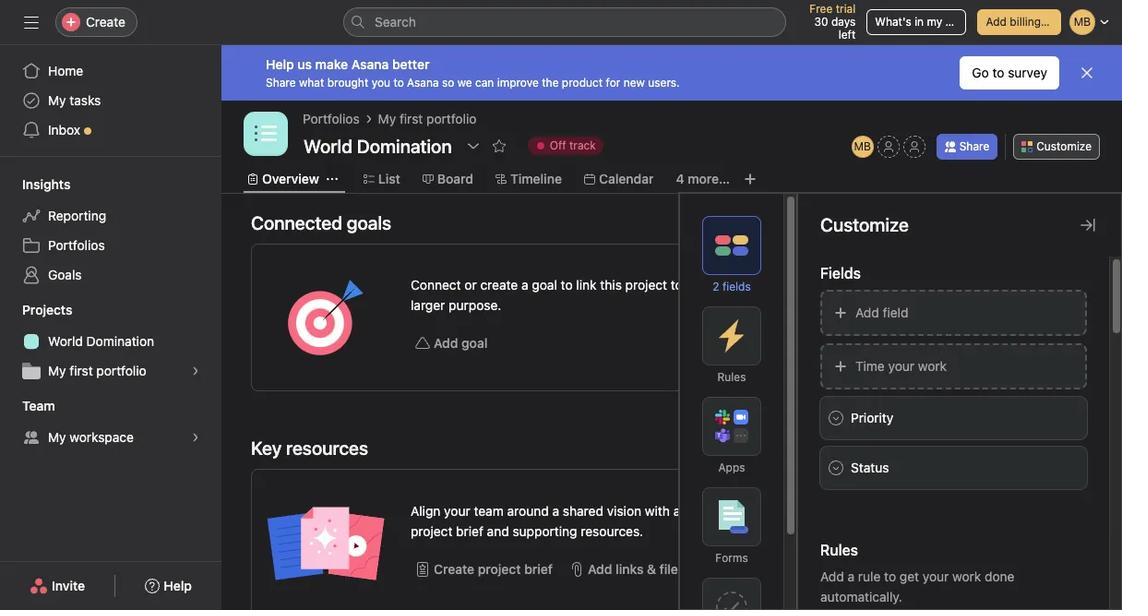 Task type: vqa. For each thing, say whether or not it's contained in the screenshot.
Follow Up On "Feed The Octopus!" cell
no



Task type: locate. For each thing, give the bounding box(es) containing it.
work down the add field button
[[918, 358, 947, 374]]

1 horizontal spatial help
[[266, 56, 294, 72]]

is left kicked
[[885, 530, 897, 547]]

this up the close
[[794, 255, 819, 271]]

2 down status update - oct 24 "button"
[[891, 484, 897, 498]]

mario inside this project is kicked off! mario bowers 24 minutes ago
[[800, 552, 835, 568]]

2 down fields
[[831, 328, 838, 342]]

0 vertical spatial is
[[868, 255, 878, 271]]

to left link
[[561, 277, 573, 293]]

0 vertical spatial 2
[[713, 280, 720, 294]]

create button
[[55, 7, 138, 37]]

1 vertical spatial help
[[164, 578, 192, 594]]

1 vertical spatial mario bowers link
[[800, 482, 883, 498]]

0 vertical spatial brief
[[456, 523, 484, 539]]

project right this
[[626, 277, 668, 293]]

0 horizontal spatial work
[[918, 358, 947, 374]]

0 horizontal spatial first
[[70, 363, 93, 379]]

mb button
[[852, 136, 874, 158]]

add up automatically.
[[821, 569, 845, 584]]

share button
[[937, 134, 998, 160]]

to inside button
[[993, 65, 1005, 80]]

track
[[570, 138, 596, 152]]

connect or create a goal to link this project to a larger purpose.
[[411, 277, 694, 313]]

goal left link
[[532, 277, 558, 293]]

portfolios link down brought
[[303, 109, 360, 129]]

to inside help us make asana better share what brought you to asana so we can improve the product for new users.
[[394, 75, 404, 89]]

going
[[904, 255, 938, 271]]

add down larger
[[434, 335, 458, 351]]

0 horizontal spatial brief
[[456, 523, 484, 539]]

1 horizontal spatial customize
[[1037, 139, 1092, 153]]

2 vertical spatial bowers
[[838, 552, 883, 568]]

this up automatically.
[[800, 530, 830, 547]]

my down world
[[48, 363, 66, 379]]

0 horizontal spatial portfolios
[[48, 237, 105, 253]]

0 vertical spatial create
[[86, 14, 126, 30]]

1 vertical spatial update
[[849, 460, 897, 476]]

we
[[971, 255, 990, 271]]

customize up not
[[821, 214, 909, 235]]

1 vertical spatial create
[[434, 561, 475, 577]]

calendar
[[599, 171, 654, 186]]

create inside popup button
[[86, 14, 126, 30]]

update inside 'status update - oct 24 mario bowers 2 minutes ago'
[[849, 460, 897, 476]]

bowers inside 'status update - oct 24 mario bowers 2 minutes ago'
[[838, 482, 883, 498]]

status update - oct 24 button
[[800, 459, 964, 477]]

automatically.
[[821, 589, 903, 605]]

my inside teams element
[[48, 429, 66, 445]]

portfolio down the domination
[[96, 363, 147, 379]]

ago
[[885, 328, 905, 342], [945, 484, 964, 498], [952, 554, 971, 568]]

-
[[894, 204, 901, 221], [900, 460, 907, 476]]

portfolio inside projects element
[[96, 363, 147, 379]]

a right with on the bottom right of page
[[674, 503, 681, 519]]

rules up apps
[[718, 370, 746, 384]]

ago inside 'status update - oct 24 mario bowers 2 minutes ago'
[[945, 484, 964, 498]]

or
[[465, 277, 477, 293]]

your inside button
[[889, 358, 915, 374]]

mario bowers link up rule
[[800, 552, 883, 568]]

1 horizontal spatial create
[[434, 561, 475, 577]]

1 horizontal spatial your
[[889, 358, 915, 374]]

to
[[993, 65, 1005, 80], [394, 75, 404, 89], [561, 277, 573, 293], [671, 277, 683, 293], [885, 569, 897, 584]]

close details image
[[1081, 218, 1096, 233]]

ago down off!
[[952, 554, 971, 568]]

portfolios down reporting
[[48, 237, 105, 253]]

off track button
[[519, 133, 612, 159]]

add inside add a rule to get your work done automatically.
[[821, 569, 845, 584]]

improve
[[497, 75, 539, 89]]

0 vertical spatial this
[[794, 255, 819, 271]]

my down you
[[378, 111, 396, 126]]

create project brief
[[434, 561, 553, 577]]

1 horizontal spatial portfolios
[[303, 111, 360, 126]]

first inside projects element
[[70, 363, 93, 379]]

1 vertical spatial my first portfolio
[[48, 363, 147, 379]]

1 vertical spatial share
[[960, 139, 990, 153]]

4 more…
[[676, 171, 730, 186]]

help inside help us make asana better share what brought you to asana so we can improve the product for new users.
[[266, 56, 294, 72]]

brief down supporting
[[525, 561, 553, 577]]

update down priority
[[849, 460, 897, 476]]

2 inside mario bowers 2 minutes ago
[[831, 328, 838, 342]]

a up supporting
[[553, 503, 560, 519]]

2 horizontal spatial your
[[923, 569, 949, 584]]

0 vertical spatial portfolio
[[427, 111, 477, 126]]

ago for oct
[[945, 484, 964, 498]]

minutes down kicked
[[907, 554, 949, 568]]

update for oct 24
[[842, 204, 890, 221]]

purpose.
[[449, 297, 502, 313]]

add left the links
[[588, 561, 613, 577]]

portfolios
[[303, 111, 360, 126], [48, 237, 105, 253]]

0 horizontal spatial my first portfolio
[[48, 363, 147, 379]]

1 vertical spatial my first portfolio link
[[11, 356, 211, 386]]

project down align
[[411, 523, 453, 539]]

0 horizontal spatial your
[[444, 503, 471, 519]]

0 vertical spatial customize
[[1037, 139, 1092, 153]]

mb down the close
[[800, 319, 817, 332]]

0 vertical spatial mario
[[831, 309, 865, 325]]

project up rule
[[833, 530, 882, 547]]

minutes inside 'status update - oct 24 mario bowers 2 minutes ago'
[[900, 484, 942, 498]]

see details, my first portfolio image
[[190, 366, 201, 377]]

share down go at top right
[[960, 139, 990, 153]]

key resources
[[251, 438, 368, 459]]

first
[[400, 111, 423, 126], [70, 363, 93, 379]]

1 vertical spatial ago
[[945, 484, 964, 498]]

add inside popup button
[[588, 561, 613, 577]]

0 vertical spatial update
[[842, 204, 890, 221]]

&
[[647, 561, 656, 577]]

mario down fields
[[831, 309, 865, 325]]

to inside add a rule to get your work done automatically.
[[885, 569, 897, 584]]

what's in my trial?
[[875, 15, 972, 29]]

are
[[994, 255, 1013, 271]]

0 horizontal spatial goal
[[462, 335, 488, 351]]

we
[[458, 75, 472, 89]]

create down align
[[434, 561, 475, 577]]

mario bowers link
[[831, 309, 914, 325], [800, 482, 883, 498], [800, 552, 883, 568]]

0 vertical spatial portfolios
[[303, 111, 360, 126]]

- for oct 24
[[894, 204, 901, 221]]

0 vertical spatial 24
[[939, 460, 958, 476]]

share left 'what'
[[266, 75, 296, 89]]

goal down purpose.
[[462, 335, 488, 351]]

2 vertical spatial minutes
[[907, 554, 949, 568]]

0 vertical spatial help
[[266, 56, 294, 72]]

a left rule
[[848, 569, 855, 584]]

bowers up the time your work
[[869, 309, 914, 325]]

minutes for project
[[907, 554, 949, 568]]

1 vertical spatial portfolio
[[96, 363, 147, 379]]

billing
[[1010, 15, 1041, 29]]

0 horizontal spatial portfolio
[[96, 363, 147, 379]]

None text field
[[299, 129, 457, 162]]

2 vertical spatial ago
[[952, 554, 971, 568]]

go to survey
[[972, 65, 1048, 80]]

survey
[[1008, 65, 1048, 80]]

my inside projects element
[[48, 363, 66, 379]]

portfolios link down reporting
[[11, 231, 211, 260]]

0 vertical spatial my first portfolio link
[[378, 109, 477, 129]]

status
[[794, 204, 838, 221], [800, 460, 845, 476], [851, 460, 889, 475]]

status right apps
[[800, 460, 845, 476]]

0 vertical spatial minutes
[[841, 328, 882, 342]]

mario up automatically.
[[800, 552, 835, 568]]

projects
[[22, 302, 72, 318]]

1 horizontal spatial my first portfolio
[[378, 111, 477, 126]]

0 vertical spatial mb
[[854, 139, 871, 153]]

1 vertical spatial mario
[[800, 482, 835, 498]]

brief down team on the left of page
[[456, 523, 484, 539]]

my tasks link
[[11, 86, 211, 115]]

home
[[48, 63, 83, 78]]

mario bowers link down status update - oct 24 "button"
[[800, 482, 883, 498]]

1 vertical spatial first
[[70, 363, 93, 379]]

1 vertical spatial minutes
[[900, 484, 942, 498]]

0 vertical spatial rules
[[718, 370, 746, 384]]

portfolios down brought
[[303, 111, 360, 126]]

bowers
[[869, 309, 914, 325], [838, 482, 883, 498], [838, 552, 883, 568]]

my first portfolio link down the domination
[[11, 356, 211, 386]]

project inside align your team around a shared vision with a project brief and supporting resources.
[[411, 523, 453, 539]]

this
[[794, 255, 819, 271], [800, 530, 830, 547]]

portfolio up the "show options" image
[[427, 111, 477, 126]]

invite
[[52, 578, 85, 594]]

update for oct
[[849, 460, 897, 476]]

banner
[[222, 45, 1123, 101]]

board link
[[423, 169, 474, 189]]

work left the done
[[953, 569, 982, 584]]

0 horizontal spatial share
[[266, 75, 296, 89]]

your inside align your team around a shared vision with a project brief and supporting resources.
[[444, 503, 471, 519]]

create inside button
[[434, 561, 475, 577]]

add left the billing
[[986, 15, 1007, 29]]

add billing info
[[986, 15, 1064, 29]]

minutes inside this project is kicked off! mario bowers 24 minutes ago
[[907, 554, 949, 568]]

see details, my workspace image
[[190, 432, 201, 443]]

my workspace link
[[11, 423, 211, 452]]

0 vertical spatial your
[[889, 358, 915, 374]]

ago inside this project is kicked off! mario bowers 24 minutes ago
[[952, 554, 971, 568]]

projects element
[[0, 294, 222, 390]]

customize button
[[1014, 134, 1101, 160]]

goal inside connect or create a goal to link this project to a larger purpose.
[[532, 277, 558, 293]]

0 vertical spatial bowers
[[869, 309, 914, 325]]

this inside summary this project is not going well. we are nowhere close
[[794, 255, 819, 271]]

0 horizontal spatial is
[[868, 255, 878, 271]]

1 horizontal spatial is
[[885, 530, 897, 547]]

to left 'get'
[[885, 569, 897, 584]]

0 vertical spatial -
[[894, 204, 901, 221]]

ago for kicked
[[952, 554, 971, 568]]

my left the tasks
[[48, 92, 66, 108]]

2 vertical spatial mario bowers link
[[800, 552, 883, 568]]

my
[[48, 92, 66, 108], [378, 111, 396, 126], [48, 363, 66, 379], [48, 429, 66, 445]]

bowers inside mario bowers 2 minutes ago
[[869, 309, 914, 325]]

banner containing help us make asana better
[[222, 45, 1123, 101]]

1 vertical spatial goal
[[462, 335, 488, 351]]

first down world
[[70, 363, 93, 379]]

24 right oct
[[939, 460, 958, 476]]

add
[[986, 15, 1007, 29], [856, 305, 880, 320], [434, 335, 458, 351], [588, 561, 613, 577], [821, 569, 845, 584]]

to left 2 fields
[[671, 277, 683, 293]]

1 horizontal spatial goal
[[532, 277, 558, 293]]

2 horizontal spatial 2
[[891, 484, 897, 498]]

dismiss image
[[1080, 66, 1095, 80]]

the
[[542, 75, 559, 89]]

add left field
[[856, 305, 880, 320]]

1 horizontal spatial mb
[[854, 139, 871, 153]]

1 vertical spatial mb
[[800, 319, 817, 332]]

24 up 'get'
[[891, 554, 904, 568]]

customize inside dropdown button
[[1037, 139, 1092, 153]]

help button
[[133, 570, 204, 603]]

ago up off!
[[945, 484, 964, 498]]

0 vertical spatial work
[[918, 358, 947, 374]]

project inside connect or create a goal to link this project to a larger purpose.
[[626, 277, 668, 293]]

- for oct
[[900, 460, 907, 476]]

customize down dismiss icon
[[1037, 139, 1092, 153]]

latest status update element
[[778, 180, 1086, 359]]

1 vertical spatial portfolios
[[48, 237, 105, 253]]

my down 'team'
[[48, 429, 66, 445]]

a
[[522, 277, 529, 293], [687, 277, 694, 293], [553, 503, 560, 519], [674, 503, 681, 519], [848, 569, 855, 584]]

1 vertical spatial this
[[800, 530, 830, 547]]

portfolios inside insights element
[[48, 237, 105, 253]]

help inside dropdown button
[[164, 578, 192, 594]]

invite button
[[18, 570, 97, 603]]

your right 'get'
[[923, 569, 949, 584]]

0 horizontal spatial create
[[86, 14, 126, 30]]

so
[[442, 75, 455, 89]]

1 vertical spatial bowers
[[838, 482, 883, 498]]

0 likes. click to like this task image
[[1050, 319, 1065, 333]]

- left oct 24
[[894, 204, 901, 221]]

1 vertical spatial is
[[885, 530, 897, 547]]

0 horizontal spatial my first portfolio link
[[11, 356, 211, 386]]

0 horizontal spatial 24
[[891, 554, 904, 568]]

0 vertical spatial first
[[400, 111, 423, 126]]

time
[[856, 358, 885, 374]]

bowers down status update - oct 24 "button"
[[838, 482, 883, 498]]

brief
[[456, 523, 484, 539], [525, 561, 553, 577]]

project
[[823, 255, 865, 271], [626, 277, 668, 293], [411, 523, 453, 539], [833, 530, 882, 547], [478, 561, 521, 577]]

mario inside 'status update - oct 24 mario bowers 2 minutes ago'
[[800, 482, 835, 498]]

minutes down "add field"
[[841, 328, 882, 342]]

1 vertical spatial 2
[[831, 328, 838, 342]]

my for my first portfolio "link" in projects element
[[48, 363, 66, 379]]

status down priority
[[851, 460, 889, 475]]

add inside button
[[856, 305, 880, 320]]

1 horizontal spatial first
[[400, 111, 423, 126]]

left
[[839, 28, 856, 42]]

go to survey button
[[960, 56, 1060, 90]]

your right time
[[889, 358, 915, 374]]

bowers up rule
[[838, 552, 883, 568]]

2 left fields
[[713, 280, 720, 294]]

24
[[939, 460, 958, 476], [891, 554, 904, 568]]

calendar link
[[584, 169, 654, 189]]

1 horizontal spatial work
[[953, 569, 982, 584]]

0 vertical spatial mario bowers link
[[831, 309, 914, 325]]

project inside this project is kicked off! mario bowers 24 minutes ago
[[833, 530, 882, 547]]

mario inside mario bowers 2 minutes ago
[[831, 309, 865, 325]]

is
[[868, 255, 878, 271], [885, 530, 897, 547]]

0 vertical spatial ago
[[885, 328, 905, 342]]

0 vertical spatial share
[[266, 75, 296, 89]]

- inside 'status update - oct 24 mario bowers 2 minutes ago'
[[900, 460, 907, 476]]

0 horizontal spatial 2
[[713, 280, 720, 294]]

in
[[915, 15, 924, 29]]

1 horizontal spatial brief
[[525, 561, 553, 577]]

1 horizontal spatial rules
[[821, 542, 859, 559]]

status up "summary" on the top right of page
[[794, 204, 838, 221]]

1 horizontal spatial 2
[[831, 328, 838, 342]]

1 vertical spatial work
[[953, 569, 982, 584]]

create
[[86, 14, 126, 30], [434, 561, 475, 577]]

ago inside mario bowers 2 minutes ago
[[885, 328, 905, 342]]

minutes down oct
[[900, 484, 942, 498]]

1 vertical spatial 24
[[891, 554, 904, 568]]

rules up rule
[[821, 542, 859, 559]]

mb inside button
[[854, 139, 871, 153]]

world domination
[[48, 333, 154, 349]]

minutes for update
[[900, 484, 942, 498]]

project down "summary" on the top right of page
[[823, 255, 865, 271]]

1 vertical spatial customize
[[821, 214, 909, 235]]

0 horizontal spatial portfolios link
[[11, 231, 211, 260]]

1 vertical spatial -
[[900, 460, 907, 476]]

- left oct
[[900, 460, 907, 476]]

domination
[[86, 333, 154, 349]]

mb up status update - oct 24
[[854, 139, 871, 153]]

my inside global element
[[48, 92, 66, 108]]

ago down field
[[885, 328, 905, 342]]

2 vertical spatial your
[[923, 569, 949, 584]]

1 vertical spatial brief
[[525, 561, 553, 577]]

add for add billing info
[[986, 15, 1007, 29]]

0 horizontal spatial customize
[[821, 214, 909, 235]]

mario down status update - oct 24 "button"
[[800, 482, 835, 498]]

global element
[[0, 45, 222, 156]]

your for align
[[444, 503, 471, 519]]

field
[[883, 305, 909, 320]]

links
[[616, 561, 644, 577]]

update up "summary" on the top right of page
[[842, 204, 890, 221]]

2 vertical spatial 2
[[891, 484, 897, 498]]

- inside latest status update element
[[894, 204, 901, 221]]

0 horizontal spatial help
[[164, 578, 192, 594]]

asana
[[407, 75, 439, 89]]

your left team on the left of page
[[444, 503, 471, 519]]

1 vertical spatial portfolios link
[[11, 231, 211, 260]]

status inside 'status update - oct 24 mario bowers 2 minutes ago'
[[800, 460, 845, 476]]

0 horizontal spatial mb
[[800, 319, 817, 332]]

go
[[972, 65, 989, 80]]

my first portfolio down asana
[[378, 111, 477, 126]]

your inside add a rule to get your work done automatically.
[[923, 569, 949, 584]]

team
[[474, 503, 504, 519]]

is left not
[[868, 255, 878, 271]]

brief inside button
[[525, 561, 553, 577]]

1 vertical spatial rules
[[821, 542, 859, 559]]

timeline link
[[496, 169, 562, 189]]

world
[[48, 333, 83, 349]]

create up home link
[[86, 14, 126, 30]]

what
[[299, 75, 324, 89]]

my first portfolio down world domination
[[48, 363, 147, 379]]

1 horizontal spatial portfolios link
[[303, 109, 360, 129]]

2 vertical spatial mario
[[800, 552, 835, 568]]

help
[[266, 56, 294, 72], [164, 578, 192, 594]]

1 horizontal spatial 24
[[939, 460, 958, 476]]

1 horizontal spatial share
[[960, 139, 990, 153]]

get
[[900, 569, 920, 584]]

help us make asana better share what brought you to asana so we can improve the product for new users.
[[266, 56, 680, 89]]

to right you
[[394, 75, 404, 89]]

first down asana
[[400, 111, 423, 126]]

mario bowers link up time
[[831, 309, 914, 325]]

list image
[[255, 123, 277, 145]]

my first portfolio inside projects element
[[48, 363, 147, 379]]

my first portfolio link down asana
[[378, 109, 477, 129]]

project down 'and'
[[478, 561, 521, 577]]

bowers inside this project is kicked off! mario bowers 24 minutes ago
[[838, 552, 883, 568]]

goal inside button
[[462, 335, 488, 351]]

add goal button
[[411, 327, 492, 360]]

to right go at top right
[[993, 65, 1005, 80]]

add to starred image
[[492, 138, 507, 153]]

0 vertical spatial goal
[[532, 277, 558, 293]]



Task type: describe. For each thing, give the bounding box(es) containing it.
apps
[[719, 461, 746, 475]]

mario for status
[[800, 482, 835, 498]]

status for status update - oct 24
[[794, 204, 838, 221]]

well.
[[941, 255, 968, 271]]

create
[[481, 277, 518, 293]]

mario bowers link for project
[[800, 552, 883, 568]]

work inside button
[[918, 358, 947, 374]]

brought
[[327, 75, 369, 89]]

share inside help us make asana better share what brought you to asana so we can improve the product for new users.
[[266, 75, 296, 89]]

asana better
[[352, 56, 430, 72]]

this project is kicked off! mario bowers 24 minutes ago
[[800, 530, 973, 568]]

share inside button
[[960, 139, 990, 153]]

status update - oct 24 mario bowers 2 minutes ago
[[800, 460, 964, 498]]

is inside summary this project is not going well. we are nowhere close
[[868, 255, 878, 271]]

nowhere
[[1016, 255, 1067, 271]]

show options image
[[466, 138, 481, 153]]

timeline
[[511, 171, 562, 186]]

0 horizontal spatial rules
[[718, 370, 746, 384]]

mario for this
[[800, 552, 835, 568]]

shared
[[563, 503, 604, 519]]

rule
[[859, 569, 881, 584]]

a left 2 fields
[[687, 277, 694, 293]]

minutes inside mario bowers 2 minutes ago
[[841, 328, 882, 342]]

mario bowers link inside latest status update element
[[831, 309, 914, 325]]

add for add a rule to get your work done automatically.
[[821, 569, 845, 584]]

add a rule to get your work done automatically.
[[821, 569, 1015, 605]]

insights element
[[0, 168, 222, 294]]

time your work button
[[821, 343, 1088, 390]]

done
[[985, 569, 1015, 584]]

link
[[576, 277, 597, 293]]

search list box
[[343, 7, 787, 37]]

mb inside latest status update element
[[800, 319, 817, 332]]

4
[[676, 171, 685, 186]]

projects button
[[0, 301, 72, 319]]

24 inside this project is kicked off! mario bowers 24 minutes ago
[[891, 554, 904, 568]]

files
[[660, 561, 685, 577]]

add for add field
[[856, 305, 880, 320]]

can
[[475, 75, 494, 89]]

supporting
[[513, 523, 578, 539]]

resources.
[[581, 523, 644, 539]]

summary this project is not going well. we are nowhere close
[[794, 235, 1071, 291]]

new
[[624, 75, 645, 89]]

your for time
[[889, 358, 915, 374]]

teams element
[[0, 390, 222, 456]]

create for create
[[86, 14, 126, 30]]

add for add goal
[[434, 335, 458, 351]]

off!
[[949, 530, 973, 547]]

this inside this project is kicked off! mario bowers 24 minutes ago
[[800, 530, 830, 547]]

bowers for project
[[838, 552, 883, 568]]

tab actions image
[[327, 174, 338, 185]]

this project is kicked off! button
[[800, 529, 973, 547]]

my for my tasks link
[[48, 92, 66, 108]]

search
[[375, 14, 416, 30]]

a inside add a rule to get your work done automatically.
[[848, 569, 855, 584]]

add tab image
[[743, 172, 758, 186]]

is inside this project is kicked off! mario bowers 24 minutes ago
[[885, 530, 897, 547]]

what's in my trial? button
[[867, 9, 972, 35]]

add links & files button
[[565, 553, 690, 586]]

priority
[[851, 410, 894, 426]]

more…
[[688, 171, 730, 186]]

hide sidebar image
[[24, 15, 39, 30]]

connect
[[411, 277, 461, 293]]

1 horizontal spatial portfolio
[[427, 111, 477, 126]]

home link
[[11, 56, 211, 86]]

what's
[[875, 15, 912, 29]]

us
[[298, 56, 312, 72]]

status update - oct 24
[[794, 204, 951, 221]]

mario bowers link for update
[[800, 482, 883, 498]]

my
[[927, 15, 943, 29]]

users.
[[648, 75, 680, 89]]

my for my workspace link
[[48, 429, 66, 445]]

kicked
[[900, 530, 945, 547]]

4 more… button
[[676, 169, 730, 189]]

add for add links & files
[[588, 561, 613, 577]]

free
[[810, 2, 833, 16]]

world domination link
[[11, 327, 211, 356]]

list link
[[364, 169, 401, 189]]

a right create
[[522, 277, 529, 293]]

project inside summary this project is not going well. we are nowhere close
[[823, 255, 865, 271]]

inbox link
[[11, 115, 211, 145]]

0 vertical spatial portfolios link
[[303, 109, 360, 129]]

24 inside 'status update - oct 24 mario bowers 2 minutes ago'
[[939, 460, 958, 476]]

work inside add a rule to get your work done automatically.
[[953, 569, 982, 584]]

overview link
[[247, 169, 319, 189]]

project inside button
[[478, 561, 521, 577]]

goals
[[48, 267, 82, 283]]

create project brief button
[[411, 553, 558, 586]]

team
[[22, 398, 55, 414]]

days
[[832, 15, 856, 29]]

close
[[794, 275, 826, 291]]

fields
[[821, 265, 861, 282]]

trial
[[836, 2, 856, 16]]

board
[[437, 171, 474, 186]]

help for help us make asana better share what brought you to asana so we can improve the product for new users.
[[266, 56, 294, 72]]

add goal
[[434, 335, 488, 351]]

with
[[645, 503, 670, 519]]

inbox
[[48, 122, 80, 138]]

brief inside align your team around a shared vision with a project brief and supporting resources.
[[456, 523, 484, 539]]

info
[[1045, 15, 1064, 29]]

and
[[487, 523, 509, 539]]

overview
[[262, 171, 319, 186]]

search button
[[343, 7, 787, 37]]

create for create project brief
[[434, 561, 475, 577]]

fields
[[723, 280, 751, 294]]

my workspace
[[48, 429, 134, 445]]

this
[[600, 277, 622, 293]]

2 inside 'status update - oct 24 mario bowers 2 minutes ago'
[[891, 484, 897, 498]]

workspace
[[70, 429, 134, 445]]

for
[[606, 75, 621, 89]]

goals link
[[11, 260, 211, 290]]

summary
[[794, 235, 855, 250]]

bowers for update
[[838, 482, 883, 498]]

status for status
[[851, 460, 889, 475]]

off track
[[550, 138, 596, 152]]

1 horizontal spatial my first portfolio link
[[378, 109, 477, 129]]

help for help
[[164, 578, 192, 594]]

trial?
[[946, 15, 972, 29]]

0 vertical spatial my first portfolio
[[378, 111, 477, 126]]

my first portfolio link inside projects element
[[11, 356, 211, 386]]

reporting
[[48, 208, 106, 223]]

add billing info button
[[978, 9, 1064, 35]]

status for status update - oct 24 mario bowers 2 minutes ago
[[800, 460, 845, 476]]

connected goals
[[251, 212, 392, 234]]

oct
[[911, 460, 936, 476]]

team button
[[0, 397, 55, 415]]



